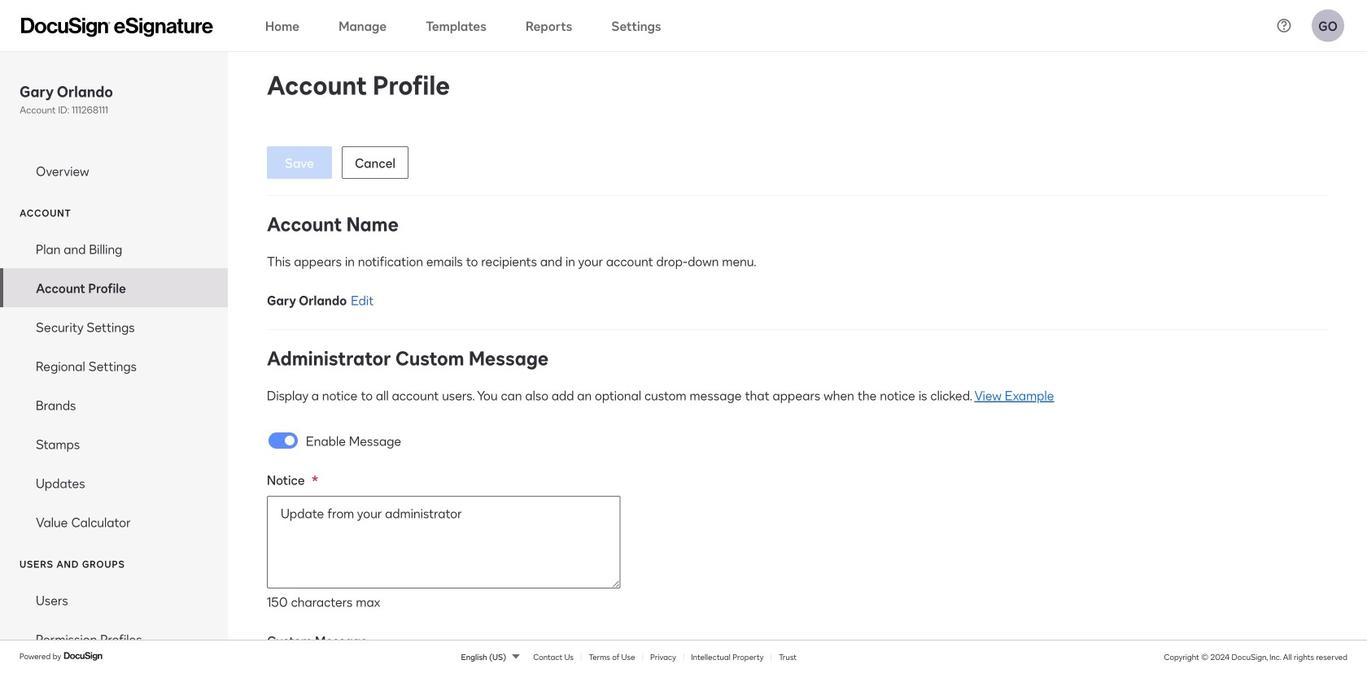 Task type: describe. For each thing, give the bounding box(es) containing it.
account element
[[0, 230, 228, 542]]

docusign admin image
[[21, 17, 213, 37]]



Task type: locate. For each thing, give the bounding box(es) containing it.
docusign image
[[64, 651, 104, 664]]

users and groups element
[[0, 581, 228, 674]]

None text field
[[267, 496, 621, 589]]



